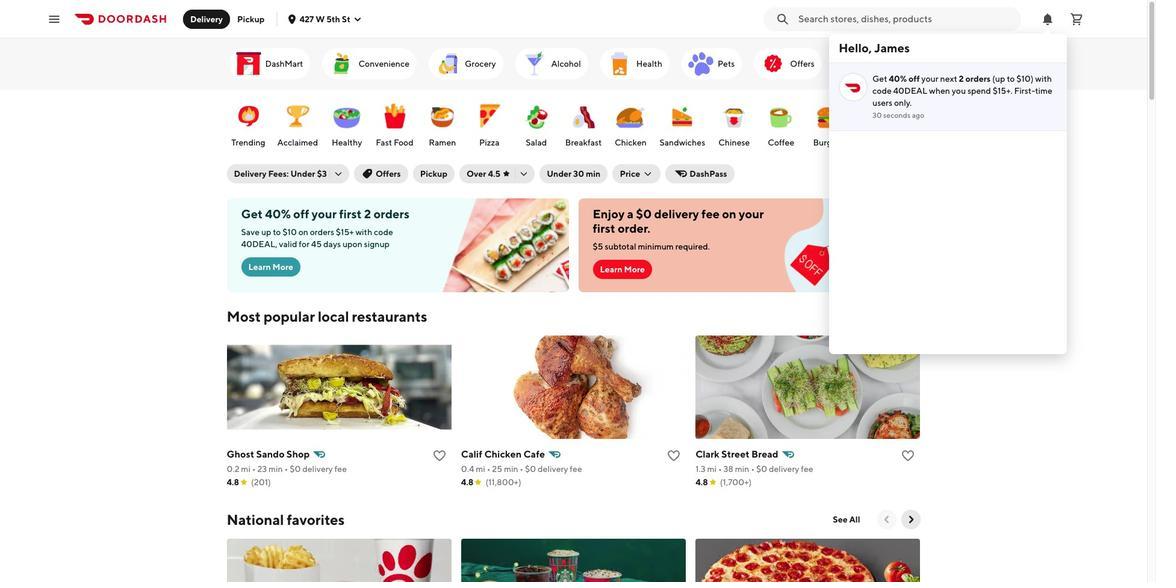 Task type: locate. For each thing, give the bounding box(es) containing it.
1 vertical spatial with
[[356, 228, 372, 237]]

4.8
[[227, 478, 239, 488], [461, 478, 474, 488], [696, 478, 708, 488]]

healthy
[[332, 138, 362, 148]]

0.2 mi • 23 min • $​0 delivery fee
[[227, 465, 347, 475]]

1 horizontal spatial click to add this store to your saved list image
[[901, 449, 916, 464]]

pickup down ramen at top left
[[420, 169, 448, 179]]

hello,
[[839, 41, 872, 55]]

learn more down 40deal,
[[248, 263, 293, 272]]

0 horizontal spatial 2
[[364, 207, 371, 221]]

sando
[[256, 449, 285, 461]]

3 $​0 from the left
[[756, 465, 767, 475]]

0 vertical spatial off
[[909, 74, 920, 84]]

learn more
[[248, 263, 293, 272], [600, 265, 645, 275]]

delivery down 'cafe'
[[538, 465, 568, 475]]

learn down 40deal,
[[248, 263, 271, 272]]

40% up 40deal
[[889, 74, 907, 84]]

orders
[[966, 74, 991, 84], [374, 207, 410, 221], [310, 228, 334, 237]]

40% up $10
[[265, 207, 291, 221]]

0 horizontal spatial click to add this store to your saved list image
[[667, 449, 681, 464]]

1 click to add this store to your saved list image from the left
[[667, 449, 681, 464]]

get for get 40% off your first 2 orders
[[241, 207, 263, 221]]

ago
[[912, 111, 925, 120]]

min right 38
[[735, 465, 749, 475]]

pickup button
[[230, 9, 272, 29], [413, 164, 455, 184]]

$​0 down shop
[[290, 465, 301, 475]]

1 horizontal spatial off
[[909, 74, 920, 84]]

notification bell image
[[1041, 12, 1055, 26]]

more
[[273, 263, 293, 272], [624, 265, 645, 275]]

1 horizontal spatial on
[[722, 207, 737, 221]]

to right (up
[[1007, 74, 1015, 84]]

3 4.8 from the left
[[696, 478, 708, 488]]

calif chicken cafe
[[461, 449, 545, 461]]

offers inside button
[[376, 169, 401, 179]]

delivery inside enjoy a $0 delivery fee on your first order.
[[654, 207, 699, 221]]

alcohol image
[[520, 49, 549, 78]]

learn
[[248, 263, 271, 272], [600, 265, 623, 275]]

fast
[[376, 138, 392, 148]]

2 horizontal spatial 4.8
[[696, 478, 708, 488]]

pickup right delivery button at the top of the page
[[237, 14, 265, 24]]

learn for get 40% off your first 2 orders
[[248, 263, 271, 272]]

1 horizontal spatial orders
[[374, 207, 410, 221]]

$15+
[[336, 228, 354, 237]]

restaurants
[[352, 308, 427, 325]]

pizza
[[479, 138, 500, 148]]

1 4.8 from the left
[[227, 478, 239, 488]]

1 horizontal spatial get
[[873, 74, 887, 84]]

1 horizontal spatial with
[[1035, 74, 1052, 84]]

• down shop
[[285, 465, 288, 475]]

2 up signup
[[364, 207, 371, 221]]

2 horizontal spatial your
[[922, 74, 939, 84]]

1 horizontal spatial 30
[[873, 111, 882, 120]]

0 horizontal spatial pickup
[[237, 14, 265, 24]]

0 horizontal spatial 40%
[[265, 207, 291, 221]]

0 horizontal spatial under
[[291, 169, 315, 179]]

1 vertical spatial code
[[374, 228, 393, 237]]

2 horizontal spatial $​0
[[756, 465, 767, 475]]

1 horizontal spatial chicken
[[615, 138, 647, 148]]

pickup button down ramen at top left
[[413, 164, 455, 184]]

dashpass
[[690, 169, 727, 179]]

0 vertical spatial 40%
[[889, 74, 907, 84]]

grocery link
[[429, 48, 503, 79]]

orders up signup
[[374, 207, 410, 221]]

mi right the 0.4
[[476, 465, 485, 475]]

0.4 mi • 25 min • $​0 delivery fee
[[461, 465, 582, 475]]

1 mi from the left
[[241, 465, 250, 475]]

1 vertical spatial pickup button
[[413, 164, 455, 184]]

fee for ghost sando shop
[[335, 465, 347, 475]]

(1,700+)
[[720, 478, 752, 488]]

2 click to add this store to your saved list image from the left
[[901, 449, 916, 464]]

• down bread
[[751, 465, 755, 475]]

favorites
[[287, 512, 345, 529]]

mi for clark
[[707, 465, 717, 475]]

orders inside save up to $10 on orders $15+ with code 40deal, valid for 45 days upon signup
[[310, 228, 334, 237]]

40% for get 40% off your first 2 orders
[[265, 207, 291, 221]]

0 horizontal spatial 30
[[573, 169, 584, 179]]

signup
[[364, 240, 390, 249]]

w
[[316, 14, 325, 24]]

1 horizontal spatial $​0
[[525, 465, 536, 475]]

1 vertical spatial off
[[293, 207, 309, 221]]

james
[[875, 41, 910, 55]]

$0
[[636, 207, 652, 221]]

2 $​0 from the left
[[525, 465, 536, 475]]

your inside enjoy a $0 delivery fee on your first order.
[[739, 207, 764, 221]]

mi right 0.2
[[241, 465, 250, 475]]

on down dashpass
[[722, 207, 737, 221]]

1 horizontal spatial first
[[593, 222, 615, 235]]

0 horizontal spatial mi
[[241, 465, 250, 475]]

clark street bread
[[696, 449, 779, 461]]

6 • from the left
[[751, 465, 755, 475]]

0 horizontal spatial code
[[374, 228, 393, 237]]

1 horizontal spatial under
[[547, 169, 572, 179]]

2
[[959, 74, 964, 84], [364, 207, 371, 221]]

0.2
[[227, 465, 239, 475]]

more down subtotal
[[624, 265, 645, 275]]

1 horizontal spatial learn
[[600, 265, 623, 275]]

2 vertical spatial orders
[[310, 228, 334, 237]]

2 horizontal spatial orders
[[966, 74, 991, 84]]

learn more button down 40deal,
[[241, 258, 301, 277]]

spend
[[968, 86, 991, 96]]

orders for get 40% off your first 2 orders
[[374, 207, 410, 221]]

orders up 45
[[310, 228, 334, 237]]

delivery down bread
[[769, 465, 799, 475]]

orders for get 40% off your next 2 orders
[[966, 74, 991, 84]]

40%
[[889, 74, 907, 84], [265, 207, 291, 221]]

pickup button up dashmart image in the top left of the page
[[230, 9, 272, 29]]

0 vertical spatial 2
[[959, 74, 964, 84]]

convenience
[[359, 59, 410, 69]]

0 vertical spatial orders
[[966, 74, 991, 84]]

minimum
[[638, 242, 674, 252]]

1 horizontal spatial pickup
[[420, 169, 448, 179]]

learn more button for 40%
[[241, 258, 301, 277]]

1 vertical spatial pickup
[[420, 169, 448, 179]]

off for next
[[909, 74, 920, 84]]

2 up you
[[959, 74, 964, 84]]

off
[[909, 74, 920, 84], [293, 207, 309, 221]]

4.8 down 1.3
[[696, 478, 708, 488]]

$5 subtotal minimum required.
[[593, 242, 710, 252]]

0 vertical spatial pickup button
[[230, 9, 272, 29]]

salad
[[526, 138, 547, 148]]

1 horizontal spatial mi
[[476, 465, 485, 475]]

• left 25
[[487, 465, 491, 475]]

offers right offers image
[[790, 59, 815, 69]]

$​0 for bread
[[756, 465, 767, 475]]

ramen
[[429, 138, 456, 148]]

0 vertical spatial pickup
[[237, 14, 265, 24]]

under left $3 in the left of the page
[[291, 169, 315, 179]]

0 vertical spatial on
[[722, 207, 737, 221]]

delivery button
[[183, 9, 230, 29]]

(11,800+)
[[486, 478, 521, 488]]

1 vertical spatial orders
[[374, 207, 410, 221]]

$​0 down 'cafe'
[[525, 465, 536, 475]]

required.
[[676, 242, 710, 252]]

off up $10
[[293, 207, 309, 221]]

1 horizontal spatial 2
[[959, 74, 964, 84]]

catering image
[[917, 49, 946, 78]]

first up $15+
[[339, 207, 362, 221]]

to
[[1007, 74, 1015, 84], [273, 228, 281, 237]]

get
[[873, 74, 887, 84], [241, 207, 263, 221]]

with up upon
[[356, 228, 372, 237]]

1 vertical spatial on
[[298, 228, 308, 237]]

on
[[722, 207, 737, 221], [298, 228, 308, 237]]

1 horizontal spatial more
[[624, 265, 645, 275]]

0 vertical spatial next button of carousel image
[[915, 58, 927, 70]]

min for calif chicken cafe
[[504, 465, 518, 475]]

0 horizontal spatial with
[[356, 228, 372, 237]]

0 horizontal spatial get
[[241, 207, 263, 221]]

1 vertical spatial 40%
[[265, 207, 291, 221]]

mi
[[241, 465, 250, 475], [476, 465, 485, 475], [707, 465, 717, 475]]

offers
[[790, 59, 815, 69], [376, 169, 401, 179]]

upon
[[343, 240, 362, 249]]

0 vertical spatial offers
[[790, 59, 815, 69]]

next button of carousel image right the 'seconds' at the right of page
[[915, 117, 927, 129]]

1 horizontal spatial code
[[873, 86, 892, 96]]

learn more for a
[[600, 265, 645, 275]]

more down valid
[[273, 263, 293, 272]]

1 horizontal spatial offers
[[790, 59, 815, 69]]

1 horizontal spatial learn more
[[600, 265, 645, 275]]

$5
[[593, 242, 603, 252]]

calif
[[461, 449, 482, 461]]

delivery inside button
[[190, 14, 223, 24]]

you
[[952, 86, 966, 96]]

min down breakfast
[[586, 169, 601, 179]]

2 mi from the left
[[476, 465, 485, 475]]

enjoy
[[593, 207, 625, 221]]

next
[[940, 74, 957, 84]]

first
[[339, 207, 362, 221], [593, 222, 615, 235]]

30 down users
[[873, 111, 882, 120]]

0 horizontal spatial off
[[293, 207, 309, 221]]

•
[[252, 465, 256, 475], [285, 465, 288, 475], [487, 465, 491, 475], [520, 465, 524, 475], [718, 465, 722, 475], [751, 465, 755, 475]]

0 horizontal spatial 4.8
[[227, 478, 239, 488]]

with inside save up to $10 on orders $15+ with code 40deal, valid for 45 days upon signup
[[356, 228, 372, 237]]

0 vertical spatial code
[[873, 86, 892, 96]]

min inside button
[[586, 169, 601, 179]]

get up 'save'
[[241, 207, 263, 221]]

delivery for ghost sando shop
[[302, 465, 333, 475]]

$​0 down bread
[[756, 465, 767, 475]]

0 horizontal spatial first
[[339, 207, 362, 221]]

1 vertical spatial chicken
[[484, 449, 522, 461]]

min right 25
[[504, 465, 518, 475]]

4 • from the left
[[520, 465, 524, 475]]

learn more button down subtotal
[[593, 260, 652, 279]]

learn down subtotal
[[600, 265, 623, 275]]

code up signup
[[374, 228, 393, 237]]

off up 40deal
[[909, 74, 920, 84]]

your for next
[[922, 74, 939, 84]]

$​0 for shop
[[290, 465, 301, 475]]

1 horizontal spatial 40%
[[889, 74, 907, 84]]

over
[[467, 169, 486, 179]]

min for clark street bread
[[735, 465, 749, 475]]

click to add this store to your saved list image
[[667, 449, 681, 464], [901, 449, 916, 464]]

offers link
[[754, 48, 822, 79]]

1 vertical spatial delivery
[[234, 169, 267, 179]]

next button of carousel image
[[915, 58, 927, 70], [915, 117, 927, 129], [905, 514, 917, 526]]

bread
[[752, 449, 779, 461]]

on up for
[[298, 228, 308, 237]]

open menu image
[[47, 12, 61, 26]]

code up users
[[873, 86, 892, 96]]

clark
[[696, 449, 720, 461]]

1 under from the left
[[291, 169, 315, 179]]

chicken up 25
[[484, 449, 522, 461]]

delivery for clark street bread
[[769, 465, 799, 475]]

0 horizontal spatial to
[[273, 228, 281, 237]]

1 horizontal spatial delivery
[[234, 169, 267, 179]]

get 40% off your first 2 orders
[[241, 207, 410, 221]]

see all link
[[826, 511, 868, 530]]

• left 23
[[252, 465, 256, 475]]

more for a
[[624, 265, 645, 275]]

0 horizontal spatial more
[[273, 263, 293, 272]]

learn for enjoy a $0 delivery fee on your first order.
[[600, 265, 623, 275]]

click to add this store to your saved list image for calif chicken cafe
[[667, 449, 681, 464]]

pets image
[[687, 49, 715, 78]]

min for ghost sando shop
[[269, 465, 283, 475]]

1 vertical spatial offers
[[376, 169, 401, 179]]

$​0 for cafe
[[525, 465, 536, 475]]

click to add this store to your saved list image
[[432, 449, 447, 464]]

4.8 down 0.2
[[227, 478, 239, 488]]

1 vertical spatial get
[[241, 207, 263, 221]]

with
[[1035, 74, 1052, 84], [356, 228, 372, 237]]

chicken up price
[[615, 138, 647, 148]]

1 horizontal spatial 4.8
[[461, 478, 474, 488]]

0 horizontal spatial offers
[[376, 169, 401, 179]]

next button of carousel image right previous button of carousel image at right
[[905, 514, 917, 526]]

1 horizontal spatial your
[[739, 207, 764, 221]]

4.8 down the 0.4
[[461, 478, 474, 488]]

get down retail
[[873, 74, 887, 84]]

1 vertical spatial first
[[593, 222, 615, 235]]

2 4.8 from the left
[[461, 478, 474, 488]]

0 vertical spatial to
[[1007, 74, 1015, 84]]

convenience image
[[327, 49, 356, 78]]

3 mi from the left
[[707, 465, 717, 475]]

1 vertical spatial 2
[[364, 207, 371, 221]]

with up time
[[1035, 74, 1052, 84]]

0 horizontal spatial learn more button
[[241, 258, 301, 277]]

1 vertical spatial to
[[273, 228, 281, 237]]

2 under from the left
[[547, 169, 572, 179]]

1 horizontal spatial learn more button
[[593, 260, 652, 279]]

mi right 1.3
[[707, 465, 717, 475]]

0 vertical spatial get
[[873, 74, 887, 84]]

30
[[873, 111, 882, 120], [573, 169, 584, 179]]

2 horizontal spatial mi
[[707, 465, 717, 475]]

orders up spend
[[966, 74, 991, 84]]

under down salad
[[547, 169, 572, 179]]

trending link
[[228, 96, 269, 151]]

health image
[[605, 49, 634, 78]]

delivery right $0
[[654, 207, 699, 221]]

2 for first
[[364, 207, 371, 221]]

alcohol link
[[515, 48, 588, 79]]

0 horizontal spatial your
[[312, 207, 337, 221]]

1 • from the left
[[252, 465, 256, 475]]

under 30 min button
[[540, 164, 608, 184]]

$10
[[283, 228, 297, 237]]

delivery down shop
[[302, 465, 333, 475]]

ghost sando shop
[[227, 449, 310, 461]]

delivery
[[190, 14, 223, 24], [234, 169, 267, 179]]

breakfast
[[565, 138, 602, 148]]

first down enjoy
[[593, 222, 615, 235]]

to right the up
[[273, 228, 281, 237]]

45
[[311, 240, 322, 249]]

code
[[873, 86, 892, 96], [374, 228, 393, 237]]

offers down fast
[[376, 169, 401, 179]]

0 horizontal spatial delivery
[[190, 14, 223, 24]]

2 vertical spatial next button of carousel image
[[905, 514, 917, 526]]

1 $​0 from the left
[[290, 465, 301, 475]]

1 vertical spatial 30
[[573, 169, 584, 179]]

0 horizontal spatial pickup button
[[230, 9, 272, 29]]

hello, james
[[839, 41, 910, 55]]

40% for get 40% off your next 2 orders
[[889, 74, 907, 84]]

1 horizontal spatial to
[[1007, 74, 1015, 84]]

dashmart image
[[234, 49, 263, 78]]

30 down breakfast
[[573, 169, 584, 179]]

delivery
[[654, 207, 699, 221], [302, 465, 333, 475], [538, 465, 568, 475], [769, 465, 799, 475]]

click to add this store to your saved list image for clark street bread
[[901, 449, 916, 464]]

0 horizontal spatial $​0
[[290, 465, 301, 475]]

first-
[[1015, 86, 1035, 96]]

ghost
[[227, 449, 254, 461]]

• left 38
[[718, 465, 722, 475]]

0 vertical spatial 30
[[873, 111, 882, 120]]

offers button
[[354, 164, 408, 184]]

0 horizontal spatial learn more
[[248, 263, 293, 272]]

next button of carousel image up the get 40% off your next 2 orders
[[915, 58, 927, 70]]

• up (11,800+)
[[520, 465, 524, 475]]

retail
[[870, 59, 893, 69]]

food
[[394, 138, 414, 148]]

0 vertical spatial delivery
[[190, 14, 223, 24]]

0 horizontal spatial learn
[[248, 263, 271, 272]]

0 horizontal spatial orders
[[310, 228, 334, 237]]

min right 23
[[269, 465, 283, 475]]

learn more down subtotal
[[600, 265, 645, 275]]

0 horizontal spatial on
[[298, 228, 308, 237]]

0 vertical spatial with
[[1035, 74, 1052, 84]]



Task type: vqa. For each thing, say whether or not it's contained in the screenshot.
Bakery,
no



Task type: describe. For each thing, give the bounding box(es) containing it.
offers image
[[759, 49, 788, 78]]

427 w 5th st button
[[288, 14, 362, 24]]

national
[[227, 512, 284, 529]]

on inside enjoy a $0 delivery fee on your first order.
[[722, 207, 737, 221]]

to inside (up to $10) with code 40deal when you spend $15+. first-time users only.
[[1007, 74, 1015, 84]]

your for first
[[312, 207, 337, 221]]

off for first
[[293, 207, 309, 221]]

fee inside enjoy a $0 delivery fee on your first order.
[[702, 207, 720, 221]]

1 horizontal spatial pickup button
[[413, 164, 455, 184]]

40deal
[[894, 86, 928, 96]]

grocery image
[[434, 49, 463, 78]]

subtotal
[[605, 242, 636, 252]]

most popular local restaurants link
[[227, 307, 427, 326]]

0 items, open order cart image
[[1070, 12, 1084, 26]]

4.8 for ghost sando shop
[[227, 478, 239, 488]]

seconds
[[884, 111, 911, 120]]

previous button of carousel image
[[881, 514, 893, 526]]

427
[[300, 14, 314, 24]]

Store search: begin typing to search for stores available on DoorDash text field
[[799, 12, 1014, 26]]

cafe
[[524, 449, 545, 461]]

offers inside 'link'
[[790, 59, 815, 69]]

pets link
[[682, 48, 742, 79]]

street
[[722, 449, 750, 461]]

(up
[[993, 74, 1005, 84]]

coffee
[[768, 138, 795, 148]]

(up to $10) with code 40deal when you spend $15+. first-time users only.
[[873, 74, 1053, 108]]

code inside (up to $10) with code 40deal when you spend $15+. first-time users only.
[[873, 86, 892, 96]]

25
[[492, 465, 502, 475]]

more for 40%
[[273, 263, 293, 272]]

national favorites
[[227, 512, 345, 529]]

$10)
[[1017, 74, 1034, 84]]

health link
[[600, 48, 670, 79]]

health
[[636, 59, 662, 69]]

local
[[318, 308, 349, 325]]

all
[[850, 516, 860, 525]]

fee for clark street bread
[[801, 465, 813, 475]]

save
[[241, 228, 260, 237]]

dashmart link
[[229, 48, 310, 79]]

users
[[873, 98, 893, 108]]

0 vertical spatial first
[[339, 207, 362, 221]]

price button
[[613, 164, 661, 184]]

get 40% off your next 2 orders
[[873, 74, 991, 84]]

$15+.
[[993, 86, 1013, 96]]

4.8 for calif chicken cafe
[[461, 478, 474, 488]]

under 30 min
[[547, 169, 601, 179]]

(201)
[[251, 478, 271, 488]]

a
[[627, 207, 634, 221]]

2 • from the left
[[285, 465, 288, 475]]

4.8 for clark street bread
[[696, 478, 708, 488]]

to inside save up to $10 on orders $15+ with code 40deal, valid for 45 days upon signup
[[273, 228, 281, 237]]

days
[[323, 240, 341, 249]]

sandwiches
[[660, 138, 705, 148]]

dashmart
[[265, 59, 303, 69]]

mi for calif
[[476, 465, 485, 475]]

retail image
[[839, 49, 868, 78]]

first inside enjoy a $0 delivery fee on your first order.
[[593, 222, 615, 235]]

when
[[929, 86, 950, 96]]

code inside save up to $10 on orders $15+ with code 40deal, valid for 45 days upon signup
[[374, 228, 393, 237]]

1.3
[[696, 465, 706, 475]]

5th
[[327, 14, 340, 24]]

grocery
[[465, 59, 496, 69]]

30 inside button
[[573, 169, 584, 179]]

on inside save up to $10 on orders $15+ with code 40deal, valid for 45 days upon signup
[[298, 228, 308, 237]]

up
[[261, 228, 271, 237]]

learn more button for a
[[593, 260, 652, 279]]

delivery for delivery fees: under $3
[[234, 169, 267, 179]]

delivery for delivery
[[190, 14, 223, 24]]

1 vertical spatial next button of carousel image
[[915, 117, 927, 129]]

mi for ghost
[[241, 465, 250, 475]]

delivery for calif chicken cafe
[[538, 465, 568, 475]]

fees:
[[268, 169, 289, 179]]

427 w 5th st
[[300, 14, 350, 24]]

over 4.5
[[467, 169, 501, 179]]

delivery fees: under $3
[[234, 169, 327, 179]]

$3
[[317, 169, 327, 179]]

0 vertical spatial chicken
[[615, 138, 647, 148]]

most popular local restaurants
[[227, 308, 427, 325]]

pets
[[718, 59, 735, 69]]

0 horizontal spatial chicken
[[484, 449, 522, 461]]

1.3 mi • 38 min • $​0 delivery fee
[[696, 465, 813, 475]]

alcohol
[[551, 59, 581, 69]]

save up to $10 on orders $15+ with code 40deal, valid for 45 days upon signup
[[241, 228, 393, 249]]

order.
[[618, 222, 651, 235]]

over 4.5 button
[[460, 164, 535, 184]]

popular
[[264, 308, 315, 325]]

see all
[[833, 516, 860, 525]]

4.5
[[488, 169, 501, 179]]

retail link
[[834, 48, 900, 79]]

burgers
[[813, 138, 843, 148]]

valid
[[279, 240, 297, 249]]

most
[[227, 308, 261, 325]]

time
[[1035, 86, 1053, 96]]

only.
[[894, 98, 912, 108]]

38
[[724, 465, 734, 475]]

0.4
[[461, 465, 474, 475]]

3 • from the left
[[487, 465, 491, 475]]

convenience link
[[322, 48, 417, 79]]

40deal,
[[241, 240, 277, 249]]

price
[[620, 169, 640, 179]]

with inside (up to $10) with code 40deal when you spend $15+. first-time users only.
[[1035, 74, 1052, 84]]

acclaimed
[[277, 138, 318, 148]]

shop
[[287, 449, 310, 461]]

23
[[257, 465, 267, 475]]

under inside button
[[547, 169, 572, 179]]

get for get 40% off your next 2 orders
[[873, 74, 887, 84]]

2 for next
[[959, 74, 964, 84]]

5 • from the left
[[718, 465, 722, 475]]

fee for calif chicken cafe
[[570, 465, 582, 475]]

learn more for 40%
[[248, 263, 293, 272]]



